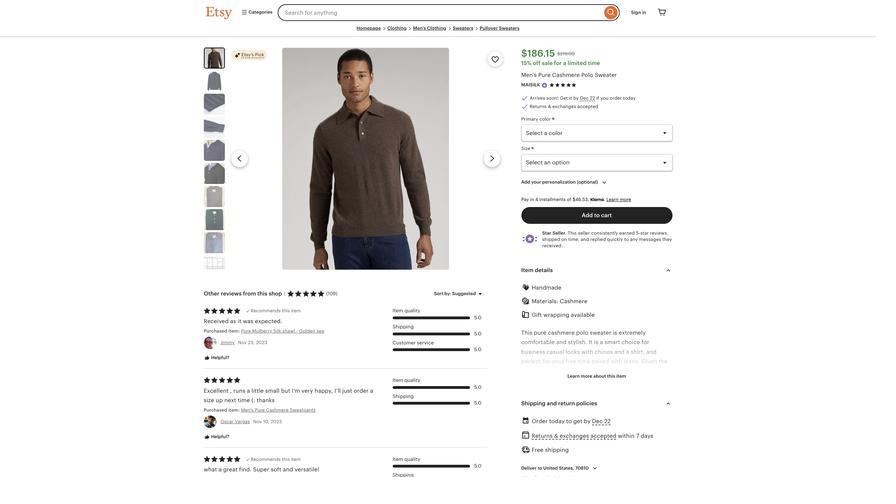 Task type: describe. For each thing, give the bounding box(es) containing it.
time inside excellent , runs a little small but i'm very happy, i'll just order a size up next time (: thanks
[[238, 398, 250, 403]]

a inside • made of 100% pure mongolian cashmere, sustainable cashmere made from the highest quality grade a fibers, knitted with finest 2-ply yarn.
[[651, 416, 655, 422]]

4 5.0 from the top
[[474, 385, 482, 390]]

next
[[225, 398, 236, 403]]

perfect
[[522, 359, 542, 365]]

(optional)
[[577, 180, 598, 185]]

item for excellent , runs a little small but i'm very happy, i'll just order a size up next time (: thanks
[[393, 378, 403, 383]]

order today to get by dec 22
[[532, 419, 611, 425]]

$186.15 $219.00
[[522, 48, 575, 59]]

what
[[204, 467, 217, 473]]

a right runs
[[247, 388, 250, 394]]

men's pure cashmere polo sweater blue calcite image
[[204, 232, 225, 253]]

luxury
[[550, 473, 567, 477]]

men's pure cashmere polo sweater image 10 image
[[204, 256, 225, 277]]

fit,
[[603, 463, 611, 469]]

polo for pure
[[567, 397, 579, 403]]

other
[[204, 291, 220, 297]]

item inside dropdown button
[[522, 267, 534, 273]]

& for returns & exchanges accepted
[[548, 104, 552, 109]]

1 horizontal spatial men's pure cashmere polo sweater brown image
[[283, 48, 449, 270]]

banner containing categories
[[193, 0, 683, 25]]

men's pure cashmere sweatpants link
[[241, 407, 336, 414]]

men's pure cashmere polo sweater forest green image
[[204, 209, 225, 230]]

highest
[[592, 416, 612, 422]]

a right what
[[219, 467, 222, 473]]

0 vertical spatial nov
[[238, 340, 247, 346]]

0 horizontal spatial men's pure cashmere polo sweater brown image
[[205, 48, 224, 68]]

cashmere for pure
[[539, 397, 566, 403]]

homepage link
[[357, 26, 381, 31]]

sign
[[632, 10, 642, 15]]

sweatpants
[[290, 408, 316, 413]]

0 horizontal spatial by
[[574, 95, 579, 101]]

cashmere, inside this pure cashmere polo sweater is extremely comfortable and stylish. it is a smart choice for business casual looks with chinos and a shirt, and perfect for your free time paired with jeans. given the insulating property of cashmere, you can wear it from autumn to spring.
[[582, 368, 611, 374]]

15%
[[522, 60, 532, 66]]

• pure cashmere polo sweater
[[522, 397, 602, 403]]

sweater
[[595, 72, 617, 78]]

sweater for • pure cashmere polo sweater
[[581, 397, 602, 403]]

extremely
[[619, 330, 646, 336]]

time,
[[569, 237, 580, 242]]

add to cart
[[582, 212, 612, 218]]

this inside dropdown button
[[608, 374, 616, 379]]

paired
[[592, 359, 610, 365]]

states,
[[559, 466, 575, 471]]

• for • fully fashioned for a better fit, wearing this soft, warm and luxury sweater, people enjoy comfort an
[[522, 463, 524, 469]]

customer service
[[393, 340, 434, 346]]

a down $219.00
[[564, 60, 567, 66]]

shop
[[269, 291, 282, 297]]

helpful? button for excellent , runs a little small but i'm very happy, i'll just order a size up next time (: thanks
[[199, 431, 235, 444]]

given
[[642, 359, 658, 365]]

it for as
[[238, 318, 242, 324]]

item inside dropdown button
[[617, 374, 627, 379]]

0 vertical spatial time
[[588, 60, 601, 66]]

golden
[[299, 329, 316, 334]]

and right soft
[[283, 467, 293, 473]]

recommends this item for super
[[251, 457, 301, 462]]

quality for excellent , runs a little small but i'm very happy, i'll just order a size up next time (: thanks
[[405, 378, 421, 383]]

quickly
[[608, 237, 624, 242]]

shipped
[[543, 237, 561, 242]]

and inside dropdown button
[[547, 401, 557, 407]]

of inside this pure cashmere polo sweater is extremely comfortable and stylish. it is a smart choice for business casual looks with chinos and a shirt, and perfect for your free time paired with jeans. given the insulating property of cashmere, you can wear it from autumn to spring.
[[575, 368, 581, 374]]

a right just
[[370, 388, 374, 394]]

but
[[281, 388, 290, 394]]

add for add to cart
[[582, 212, 593, 218]]

every
[[608, 435, 623, 441]]

pure inside this pure cashmere polo sweater is extremely comfortable and stylish. it is a smart choice for business casual looks with chinos and a shirt, and perfect for your free time paired with jeans. given the insulating property of cashmere, you can wear it from autumn to spring.
[[534, 330, 547, 336]]

1 clothing from the left
[[388, 26, 407, 31]]

shawl
[[283, 329, 295, 334]]

add to cart button
[[522, 207, 673, 224]]

$186.15
[[522, 48, 556, 59]]

men's for men's pure cashmere polo sweater
[[522, 72, 537, 78]]

the inside this pure cashmere polo sweater is extremely comfortable and stylish. it is a smart choice for business casual looks with chinos and a shirt, and perfect for your free time paired with jeans. given the insulating property of cashmere, you can wear it from autumn to spring.
[[659, 359, 668, 365]]

0 vertical spatial learn
[[607, 197, 619, 202]]

the inside • made of 100% pure mongolian cashmere, sustainable cashmere made from the highest quality grade a fibers, knitted with finest 2-ply yarn.
[[581, 416, 590, 422]]

wear
[[635, 368, 648, 374]]

2-
[[591, 425, 597, 431]]

,
[[230, 388, 232, 394]]

0 vertical spatial with
[[582, 349, 594, 355]]

etsy's pick
[[242, 52, 264, 58]]

learn more about this item button
[[563, 370, 632, 383]]

item for what a great find. super soft and versatile!
[[393, 457, 403, 462]]

to inside dropdown button
[[538, 466, 543, 471]]

add for add your personalization (optional)
[[522, 180, 531, 185]]

1 horizontal spatial of
[[567, 197, 572, 202]]

reviews,
[[651, 231, 669, 236]]

rib
[[538, 444, 545, 450]]

great
[[223, 467, 238, 473]]

excellent , runs a little small but i'm very happy, i'll just order a size up next time (: thanks
[[204, 388, 374, 403]]

helpful? for received as it was expected.
[[210, 355, 230, 361]]

0 horizontal spatial dec
[[580, 95, 589, 101]]

0 horizontal spatial today
[[550, 419, 565, 425]]

cashmere inside • made of 100% pure mongolian cashmere, sustainable cashmere made from the highest quality grade a fibers, knitted with finest 2-ply yarn.
[[522, 416, 548, 422]]

5 5.0 from the top
[[474, 401, 482, 406]]

service
[[417, 340, 434, 346]]

what a great find. super soft and versatile!
[[204, 467, 320, 473]]

• for • pure cashmere polo sweater
[[522, 397, 524, 403]]

quality for what a great find. super soft and versatile!
[[405, 457, 421, 462]]

replied
[[591, 237, 606, 242]]

dec 22 button
[[593, 417, 611, 427]]

pure up made
[[525, 397, 537, 403]]

reviews
[[221, 291, 242, 297]]

0 vertical spatial cashmere
[[553, 72, 580, 78]]

i'm
[[292, 388, 300, 394]]

in for sign
[[643, 10, 647, 15]]

versatile!
[[295, 467, 320, 473]]

and down returns & exchanges accepted within 7 days on the right
[[582, 444, 592, 450]]

2 vertical spatial cashmere
[[266, 408, 289, 413]]

1 vertical spatial nov
[[253, 419, 262, 425]]

item quality for received as it was expected.
[[393, 308, 421, 314]]

1 sweaters from the left
[[453, 26, 474, 31]]

0 horizontal spatial men's
[[241, 408, 254, 413]]

well
[[572, 435, 583, 441]]

exchanges for returns & exchanges accepted
[[553, 104, 577, 109]]

1 vertical spatial cashmere
[[560, 298, 588, 304]]

etsy's pick button
[[231, 50, 267, 61]]

pullover sweaters link
[[480, 26, 520, 31]]

from inside this pure cashmere polo sweater is extremely comfortable and stylish. it is a smart choice for business casual looks with chinos and a shirt, and perfect for your free time paired with jeans. given the insulating property of cashmere, you can wear it from autumn to spring.
[[655, 368, 668, 374]]

• for • classic style and well made in every details. ribbed neck, rib trim at cuffs and waistband.
[[522, 435, 524, 441]]

to inside this pure cashmere polo sweater is extremely comfortable and stylish. it is a smart choice for business casual looks with chinos and a shirt, and perfect for your free time paired with jeans. given the insulating property of cashmere, you can wear it from autumn to spring.
[[545, 378, 550, 384]]

warm
[[522, 473, 537, 477]]

super
[[253, 467, 270, 473]]

recommends for super
[[251, 457, 281, 462]]

at
[[560, 444, 565, 450]]

1 vertical spatial dec
[[593, 419, 603, 425]]

expected.
[[255, 318, 282, 324]]

helpful? for excellent , runs a little small but i'm very happy, i'll just order a size up next time (: thanks
[[210, 434, 230, 440]]

business
[[522, 349, 546, 355]]

accepted for returns & exchanges accepted
[[578, 104, 599, 109]]

a down choice
[[627, 349, 630, 355]]

free shipping
[[532, 447, 569, 453]]

style
[[546, 435, 559, 441]]

men's pure cashmere polo sweater charcoal blue image
[[204, 140, 225, 161]]

find.
[[239, 467, 252, 473]]

0 vertical spatial 2023
[[256, 340, 267, 346]]

arrives
[[530, 95, 546, 101]]

this left shop on the bottom
[[258, 291, 268, 297]]

it for soon! get
[[570, 95, 573, 101]]

learn more button
[[607, 197, 632, 202]]

returns & exchanges accepted
[[530, 104, 599, 109]]

returns for returns & exchanges accepted within 7 days
[[532, 433, 553, 439]]

none search field inside banner
[[278, 4, 620, 21]]

item for received as it was expected.
[[393, 308, 403, 314]]

0 horizontal spatial you
[[601, 95, 609, 101]]

made inside • classic style and well made in every details. ribbed neck, rib trim at cuffs and waistband.
[[585, 435, 600, 441]]

fully
[[525, 463, 538, 469]]

you inside this pure cashmere polo sweater is extremely comfortable and stylish. it is a smart choice for business casual looks with chinos and a shirt, and perfect for your free time paired with jeans. given the insulating property of cashmere, you can wear it from autumn to spring.
[[612, 368, 622, 374]]

this down |
[[282, 308, 290, 314]]

wearing
[[613, 463, 635, 469]]

a inside • fully fashioned for a better fit, wearing this soft, warm and luxury sweater, people enjoy comfort an
[[579, 463, 583, 469]]

pure inside • made of 100% pure mongolian cashmere, sustainable cashmere made from the highest quality grade a fibers, knitted with finest 2-ply yarn.
[[565, 406, 578, 412]]

star
[[543, 231, 552, 236]]

and up given
[[647, 349, 657, 355]]

ply
[[597, 425, 605, 431]]

yarn.
[[606, 425, 620, 431]]

learn inside dropdown button
[[568, 374, 580, 379]]

2 clothing from the left
[[427, 26, 447, 31]]

primary color
[[522, 117, 553, 122]]

quality for received as it was expected.
[[405, 308, 421, 314]]

shipping for received as it was expected.
[[393, 324, 414, 330]]

accepted for returns & exchanges accepted within 7 days
[[591, 433, 617, 439]]

1 vertical spatial is
[[594, 340, 599, 346]]

1 vertical spatial by
[[584, 419, 591, 425]]

pure down was
[[241, 329, 251, 334]]

deliver
[[522, 466, 537, 471]]

made
[[525, 406, 540, 412]]

stylish.
[[569, 340, 588, 346]]

this up what a great find. super soft and versatile!
[[282, 457, 290, 462]]

0 vertical spatial from
[[243, 291, 256, 297]]

days
[[641, 433, 654, 439]]

pure down the thanks
[[255, 408, 265, 413]]

|
[[284, 291, 286, 297]]

received as it was expected.
[[204, 318, 282, 324]]

more inside dropdown button
[[581, 374, 593, 379]]

2 5.0 from the top
[[474, 331, 482, 337]]

recommends this item for expected.
[[251, 308, 301, 314]]

return
[[559, 401, 575, 407]]

and up at
[[561, 435, 571, 441]]

0 vertical spatial is
[[613, 330, 618, 336]]



Task type: vqa. For each thing, say whether or not it's contained in the screenshot.
bottom &
yes



Task type: locate. For each thing, give the bounding box(es) containing it.
autumn
[[522, 378, 543, 384]]

1 vertical spatial recommends this item
[[251, 457, 301, 462]]

nov left 23, at the bottom left of page
[[238, 340, 247, 346]]

clothing
[[388, 26, 407, 31], [427, 26, 447, 31]]

returns down arrives
[[530, 104, 547, 109]]

1 horizontal spatial made
[[585, 435, 600, 441]]

returns down "knitted"
[[532, 433, 553, 439]]

2 vertical spatial in
[[602, 435, 607, 441]]

by
[[574, 95, 579, 101], [584, 419, 591, 425]]

2023 right 10,
[[271, 419, 282, 425]]

1 horizontal spatial more
[[620, 197, 632, 202]]

purchased item: men's pure cashmere sweatpants
[[204, 408, 316, 413]]

23,
[[248, 340, 255, 346]]

men's pure cashmere polo sweater velvet black image
[[204, 163, 225, 184]]

is up smart
[[613, 330, 618, 336]]

mongolian
[[579, 406, 608, 412]]

to down earned
[[625, 237, 629, 242]]

pick
[[255, 52, 264, 58]]

shipping for excellent , runs a little small but i'm very happy, i'll just order a size up next time (: thanks
[[393, 394, 414, 399]]

2 vertical spatial of
[[542, 406, 547, 412]]

more left about
[[581, 374, 593, 379]]

0 vertical spatial in
[[643, 10, 647, 15]]

1 vertical spatial with
[[611, 359, 623, 365]]

gift
[[532, 312, 542, 318]]

1 item: from the top
[[229, 329, 240, 334]]

1 horizontal spatial for
[[554, 60, 562, 66]]

2023 right 23, at the bottom left of page
[[256, 340, 267, 346]]

helpful? button down oscar
[[199, 431, 235, 444]]

1 vertical spatial returns
[[532, 433, 553, 439]]

sign in
[[632, 10, 647, 15]]

in down ply
[[602, 435, 607, 441]]

3 5.0 from the top
[[474, 347, 482, 353]]

1 5.0 from the top
[[474, 315, 482, 321]]

this inside this seller consistently earned 5-star reviews, shipped on time, and replied quickly to any messages they received.
[[568, 231, 577, 236]]

purchased down up
[[204, 408, 227, 413]]

oscar vargas nov 10, 2023
[[221, 419, 282, 425]]

menu bar containing homepage
[[206, 25, 671, 37]]

2 vertical spatial cashmere
[[522, 416, 548, 422]]

0 vertical spatial item quality
[[393, 308, 421, 314]]

1 vertical spatial item
[[617, 374, 627, 379]]

cashmere down made
[[522, 416, 548, 422]]

by up returns & exchanges accepted
[[574, 95, 579, 101]]

silk
[[274, 329, 281, 334]]

1 vertical spatial for
[[642, 340, 650, 346]]

men's pure cashmere polo sweater image 3 image
[[204, 94, 225, 115]]

casual
[[547, 349, 565, 355]]

• for • made of 100% pure mongolian cashmere, sustainable cashmere made from the highest quality grade a fibers, knitted with finest 2-ply yarn.
[[522, 406, 524, 412]]

0 vertical spatial the
[[659, 359, 668, 365]]

item quality for what a great find. super soft and versatile!
[[393, 457, 421, 462]]

purchased
[[204, 329, 227, 334], [204, 408, 227, 413]]

• classic style and well made in every details. ribbed neck, rib trim at cuffs and waistband.
[[522, 435, 666, 450]]

1 vertical spatial exchanges
[[560, 433, 590, 439]]

consistently
[[592, 231, 619, 236]]

deliver to united states, 70810
[[522, 466, 589, 471]]

today up "knitted"
[[550, 419, 565, 425]]

2 horizontal spatial for
[[642, 340, 650, 346]]

this up comfort
[[636, 463, 646, 469]]

men's inside menu bar
[[413, 26, 426, 31]]

purchased for excellent , runs a little small but i'm very happy, i'll just order a size up next time (: thanks
[[204, 408, 227, 413]]

1 vertical spatial learn
[[568, 374, 580, 379]]

& for returns & exchanges accepted within 7 days
[[555, 433, 559, 439]]

1 vertical spatial purchased
[[204, 408, 227, 413]]

item up versatile!
[[291, 457, 301, 462]]

to left spring.
[[545, 378, 550, 384]]

0 vertical spatial for
[[554, 60, 562, 66]]

0 vertical spatial polo
[[577, 330, 589, 336]]

oscar
[[221, 419, 234, 425]]

you
[[601, 95, 609, 101], [612, 368, 622, 374]]

1 vertical spatial you
[[612, 368, 622, 374]]

0 horizontal spatial is
[[594, 340, 599, 346]]

1 vertical spatial item quality
[[393, 378, 421, 383]]

more right .
[[620, 197, 632, 202]]

0 vertical spatial cashmere
[[548, 330, 575, 336]]

it up returns & exchanges accepted
[[570, 95, 573, 101]]

1 vertical spatial &
[[555, 433, 559, 439]]

in for pay
[[530, 197, 534, 202]]

very
[[302, 388, 313, 394]]

1 horizontal spatial your
[[552, 359, 564, 365]]

pure up star_seller icon
[[539, 72, 551, 78]]

a up chinos
[[600, 340, 604, 346]]

0 horizontal spatial 22
[[590, 95, 596, 101]]

0 vertical spatial returns
[[530, 104, 547, 109]]

sweater,
[[568, 473, 591, 477]]

10,
[[263, 419, 270, 425]]

the up finest
[[581, 416, 590, 422]]

helpful?
[[210, 355, 230, 361], [210, 434, 230, 440]]

1 purchased from the top
[[204, 329, 227, 334]]

of inside • made of 100% pure mongolian cashmere, sustainable cashmere made from the highest quality grade a fibers, knitted with finest 2-ply yarn.
[[542, 406, 547, 412]]

from down given
[[655, 368, 668, 374]]

2 vertical spatial with
[[561, 425, 573, 431]]

and down the seller
[[581, 237, 590, 242]]

exchanges down soon! get
[[553, 104, 577, 109]]

0 horizontal spatial a
[[579, 463, 583, 469]]

men's pure cashmere polo sweater brown image
[[283, 48, 449, 270], [205, 48, 224, 68]]

property
[[550, 368, 574, 374]]

pure mulberry silk shawl - golden sea link
[[241, 328, 336, 335]]

None search field
[[278, 4, 620, 21]]

from right the reviews
[[243, 291, 256, 297]]

in inside • classic style and well made in every details. ribbed neck, rib trim at cuffs and waistband.
[[602, 435, 607, 441]]

made inside • made of 100% pure mongolian cashmere, sustainable cashmere made from the highest quality grade a fibers, knitted with finest 2-ply yarn.
[[550, 416, 565, 422]]

(109)
[[327, 291, 338, 296]]

0 vertical spatial recommends this item
[[251, 308, 301, 314]]

0 vertical spatial you
[[601, 95, 609, 101]]

this inside this pure cashmere polo sweater is extremely comfortable and stylish. it is a smart choice for business casual looks with chinos and a shirt, and perfect for your free time paired with jeans. given the insulating property of cashmere, you can wear it from autumn to spring.
[[522, 330, 533, 336]]

recommends this item up expected.
[[251, 308, 301, 314]]

shirt,
[[631, 349, 645, 355]]

$219.00
[[558, 51, 575, 56]]

1 vertical spatial of
[[575, 368, 581, 374]]

your
[[532, 180, 542, 185], [552, 359, 564, 365]]

by:
[[445, 291, 451, 297]]

2 item: from the top
[[229, 408, 240, 413]]

men's for men's clothing
[[413, 26, 426, 31]]

the right given
[[659, 359, 668, 365]]

today right if
[[624, 95, 636, 101]]

homepage
[[357, 26, 381, 31]]

men's
[[413, 26, 426, 31], [522, 72, 537, 78], [241, 408, 254, 413]]

1 horizontal spatial order
[[610, 95, 622, 101]]

and up casual
[[557, 340, 567, 346]]

with
[[582, 349, 594, 355], [611, 359, 623, 365], [561, 425, 573, 431]]

it
[[589, 340, 593, 346]]

recommends this item up soft
[[251, 457, 301, 462]]

0 vertical spatial pure
[[534, 330, 547, 336]]

this for seller
[[568, 231, 577, 236]]

time up polo
[[588, 60, 601, 66]]

star_seller image
[[542, 82, 548, 88]]

from inside • made of 100% pure mongolian cashmere, sustainable cashmere made from the highest quality grade a fibers, knitted with finest 2-ply yarn.
[[567, 416, 580, 422]]

cashmere, inside • made of 100% pure mongolian cashmere, sustainable cashmere made from the highest quality grade a fibers, knitted with finest 2-ply yarn.
[[610, 406, 638, 412]]

add inside dropdown button
[[522, 180, 531, 185]]

0 horizontal spatial nov
[[238, 340, 247, 346]]

2 helpful? from the top
[[210, 434, 230, 440]]

1 horizontal spatial 22
[[605, 419, 611, 425]]

returns & exchanges accepted button
[[532, 431, 617, 441]]

within
[[618, 433, 635, 439]]

1 item quality from the top
[[393, 308, 421, 314]]

your up 4
[[532, 180, 542, 185]]

0 vertical spatial add
[[522, 180, 531, 185]]

pure up order today to get by dec 22
[[565, 406, 578, 412]]

& down "knitted"
[[555, 433, 559, 439]]

1 vertical spatial cashmere
[[539, 397, 566, 403]]

your inside dropdown button
[[532, 180, 542, 185]]

0 vertical spatial more
[[620, 197, 632, 202]]

1 horizontal spatial in
[[602, 435, 607, 441]]

item: for as
[[229, 329, 240, 334]]

0 vertical spatial order
[[610, 95, 622, 101]]

sweater for this pure cashmere polo sweater is extremely comfortable and stylish. it is a smart choice for business casual looks with chinos and a shirt, and perfect for your free time paired with jeans. given the insulating property of cashmere, you can wear it from autumn to spring.
[[590, 330, 612, 336]]

3 item quality from the top
[[393, 457, 421, 462]]

with inside • made of 100% pure mongolian cashmere, sustainable cashmere made from the highest quality grade a fibers, knitted with finest 2-ply yarn.
[[561, 425, 573, 431]]

accepted down ply
[[591, 433, 617, 439]]

to inside 'button'
[[595, 212, 600, 218]]

to
[[595, 212, 600, 218], [625, 237, 629, 242], [545, 378, 550, 384], [567, 419, 572, 425], [538, 466, 543, 471]]

primary
[[522, 117, 539, 122]]

0 vertical spatial a
[[651, 416, 655, 422]]

time right free
[[578, 359, 591, 365]]

0 horizontal spatial &
[[548, 104, 552, 109]]

limited
[[568, 60, 587, 66]]

1 horizontal spatial the
[[659, 359, 668, 365]]

etsy's
[[242, 52, 254, 58]]

messages
[[640, 237, 662, 242]]

2 helpful? button from the top
[[199, 431, 235, 444]]

2 sweaters from the left
[[499, 26, 520, 31]]

-
[[297, 329, 298, 334]]

1 • from the top
[[522, 397, 524, 403]]

1 vertical spatial helpful?
[[210, 434, 230, 440]]

time inside this pure cashmere polo sweater is extremely comfortable and stylish. it is a smart choice for business casual looks with chinos and a shirt, and perfect for your free time paired with jeans. given the insulating property of cashmere, you can wear it from autumn to spring.
[[578, 359, 591, 365]]

chinos
[[595, 349, 613, 355]]

for down casual
[[543, 359, 551, 365]]

order inside excellent , runs a little small but i'm very happy, i'll just order a size up next time (: thanks
[[354, 388, 369, 394]]

free
[[566, 359, 577, 365]]

recommends up what a great find. super soft and versatile!
[[251, 457, 281, 462]]

recommends for expected.
[[251, 308, 281, 314]]

Search for anything text field
[[278, 4, 603, 21]]

1 vertical spatial accepted
[[591, 433, 617, 439]]

little
[[252, 388, 264, 394]]

0 vertical spatial men's
[[413, 26, 426, 31]]

1 horizontal spatial this
[[568, 231, 577, 236]]

made down 100%
[[550, 416, 565, 422]]

men's up maisilk link
[[522, 72, 537, 78]]

0 vertical spatial shipping
[[393, 324, 414, 330]]

2 vertical spatial shipping
[[522, 401, 546, 407]]

cashmere down the thanks
[[266, 408, 289, 413]]

was
[[243, 318, 254, 324]]

0 horizontal spatial more
[[581, 374, 593, 379]]

2 horizontal spatial with
[[611, 359, 623, 365]]

excellent
[[204, 388, 229, 394]]

item:
[[229, 329, 240, 334], [229, 408, 240, 413]]

off
[[533, 60, 541, 66]]

2 recommends this item from the top
[[251, 457, 301, 462]]

and inside • fully fashioned for a better fit, wearing this soft, warm and luxury sweater, people enjoy comfort an
[[538, 473, 549, 477]]

maisilk
[[522, 82, 541, 88]]

accepted down arrives soon! get it by dec 22 if you order today
[[578, 104, 599, 109]]

banner
[[193, 0, 683, 25]]

learn down free
[[568, 374, 580, 379]]

exchanges
[[553, 104, 577, 109], [560, 433, 590, 439]]

it right 'as'
[[238, 318, 242, 324]]

sale
[[542, 60, 553, 66]]

a down sustainable
[[651, 416, 655, 422]]

exchanges down finest
[[560, 433, 590, 439]]

shipping
[[393, 324, 414, 330], [393, 394, 414, 399], [522, 401, 546, 407]]

men's down (:
[[241, 408, 254, 413]]

item up -
[[291, 308, 301, 314]]

item for what a great find. super soft and versatile!
[[291, 457, 301, 462]]

0 horizontal spatial with
[[561, 425, 573, 431]]

men's pure cashmere polo sweater image 4 image
[[204, 117, 225, 138]]

in right sign
[[643, 10, 647, 15]]

item: for ,
[[229, 408, 240, 413]]

0 horizontal spatial learn
[[568, 374, 580, 379]]

0 horizontal spatial of
[[542, 406, 547, 412]]

1 recommends from the top
[[251, 308, 281, 314]]

dec left if
[[580, 95, 589, 101]]

sweaters link
[[453, 26, 474, 31]]

sweater up mongolian
[[581, 397, 602, 403]]

your down casual
[[552, 359, 564, 365]]

0 vertical spatial of
[[567, 197, 572, 202]]

• inside • made of 100% pure mongolian cashmere, sustainable cashmere made from the highest quality grade a fibers, knitted with finest 2-ply yarn.
[[522, 406, 524, 412]]

100%
[[549, 406, 564, 412]]

recommends up expected.
[[251, 308, 281, 314]]

enjoy
[[613, 473, 628, 477]]

2 vertical spatial time
[[238, 398, 250, 403]]

1 helpful? button from the top
[[199, 352, 235, 365]]

cashmere for pure
[[548, 330, 575, 336]]

• inside • classic style and well made in every details. ribbed neck, rib trim at cuffs and waistband.
[[522, 435, 524, 441]]

0 vertical spatial helpful?
[[210, 355, 230, 361]]

and left return
[[547, 401, 557, 407]]

5-
[[637, 231, 641, 236]]

can
[[624, 368, 634, 374]]

• fully fashioned for a better fit, wearing this soft, warm and luxury sweater, people enjoy comfort an
[[522, 463, 663, 477]]

item for received as it was expected.
[[291, 308, 301, 314]]

1 vertical spatial time
[[578, 359, 591, 365]]

vargas
[[235, 419, 250, 425]]

1 vertical spatial this
[[522, 330, 533, 336]]

time left (:
[[238, 398, 250, 403]]

in inside button
[[643, 10, 647, 15]]

1 horizontal spatial a
[[651, 416, 655, 422]]

1 vertical spatial 2023
[[271, 419, 282, 425]]

free
[[532, 447, 544, 453]]

with down it
[[582, 349, 594, 355]]

sweater up it
[[590, 330, 612, 336]]

this up the time,
[[568, 231, 577, 236]]

item: down 'as'
[[229, 329, 240, 334]]

helpful? down oscar
[[210, 434, 230, 440]]

neck,
[[522, 444, 536, 450]]

• up neck,
[[522, 435, 524, 441]]

quality
[[405, 308, 421, 314], [405, 378, 421, 383], [614, 416, 632, 422], [405, 457, 421, 462]]

(:
[[252, 398, 255, 403]]

returns for returns & exchanges accepted
[[530, 104, 547, 109]]

of left $46.53.
[[567, 197, 572, 202]]

1 vertical spatial item:
[[229, 408, 240, 413]]

1 helpful? from the top
[[210, 355, 230, 361]]

0 horizontal spatial this
[[522, 330, 533, 336]]

0 horizontal spatial from
[[243, 291, 256, 297]]

0 vertical spatial purchased
[[204, 329, 227, 334]]

trim
[[547, 444, 558, 450]]

1 horizontal spatial today
[[624, 95, 636, 101]]

cashmere inside this pure cashmere polo sweater is extremely comfortable and stylish. it is a smart choice for business casual looks with chinos and a shirt, and perfect for your free time paired with jeans. given the insulating property of cashmere, you can wear it from autumn to spring.
[[548, 330, 575, 336]]

helpful? down jimmy link
[[210, 355, 230, 361]]

to inside this seller consistently earned 5-star reviews, shipped on time, and replied quickly to any messages they received.
[[625, 237, 629, 242]]

learn more about this item
[[568, 374, 627, 379]]

learn right .
[[607, 197, 619, 202]]

cashmere, up grade
[[610, 406, 638, 412]]

sustainable
[[639, 406, 670, 412]]

clothing right homepage
[[388, 26, 407, 31]]

comfort
[[630, 473, 652, 477]]

to right the fully
[[538, 466, 543, 471]]

nov left 10,
[[253, 419, 262, 425]]

1 recommends this item from the top
[[251, 308, 301, 314]]

1 vertical spatial the
[[581, 416, 590, 422]]

men's pure cashmere polo sweater gray image
[[204, 186, 225, 207]]

2 recommends from the top
[[251, 457, 281, 462]]

your inside this pure cashmere polo sweater is extremely comfortable and stylish. it is a smart choice for business casual looks with chinos and a shirt, and perfect for your free time paired with jeans. given the insulating property of cashmere, you can wear it from autumn to spring.
[[552, 359, 564, 365]]

jimmy link
[[221, 340, 235, 346]]

add down $46.53.
[[582, 212, 593, 218]]

to left get
[[567, 419, 572, 425]]

3 • from the top
[[522, 435, 524, 441]]

•
[[522, 397, 524, 403], [522, 406, 524, 412], [522, 435, 524, 441], [522, 463, 524, 469]]

cashmere up 'available'
[[560, 298, 588, 304]]

22 up the yarn.
[[605, 419, 611, 425]]

in left 4
[[530, 197, 534, 202]]

0 vertical spatial by
[[574, 95, 579, 101]]

0 vertical spatial dec
[[580, 95, 589, 101]]

this right about
[[608, 374, 616, 379]]

sweater inside this pure cashmere polo sweater is extremely comfortable and stylish. it is a smart choice for business casual looks with chinos and a shirt, and perfect for your free time paired with jeans. given the insulating property of cashmere, you can wear it from autumn to spring.
[[590, 330, 612, 336]]

men's pure cashmere polo sweater image 2 image
[[204, 71, 225, 92]]

0 vertical spatial your
[[532, 180, 542, 185]]

quality inside • made of 100% pure mongolian cashmere, sustainable cashmere made from the highest quality grade a fibers, knitted with finest 2-ply yarn.
[[614, 416, 632, 422]]

cashmere down 'gift wrapping available'
[[548, 330, 575, 336]]

2 • from the top
[[522, 406, 524, 412]]

this inside • fully fashioned for a better fit, wearing this soft, warm and luxury sweater, people enjoy comfort an
[[636, 463, 646, 469]]

materials: cashmere
[[532, 298, 588, 304]]

1 horizontal spatial add
[[582, 212, 593, 218]]

2 item quality from the top
[[393, 378, 421, 383]]

2 purchased from the top
[[204, 408, 227, 413]]

polo inside this pure cashmere polo sweater is extremely comfortable and stylish. it is a smart choice for business casual looks with chinos and a shirt, and perfect for your free time paired with jeans. given the insulating property of cashmere, you can wear it from autumn to spring.
[[577, 330, 589, 336]]

0 horizontal spatial for
[[543, 359, 551, 365]]

and inside this seller consistently earned 5-star reviews, shipped on time, and replied quickly to any messages they received.
[[581, 237, 590, 242]]

15% off sale for a limited time
[[522, 60, 601, 66]]

pay in 4 installments of $46.53. klarna . learn more
[[522, 197, 632, 202]]

0 vertical spatial helpful? button
[[199, 352, 235, 365]]

item down jeans.
[[617, 374, 627, 379]]

and down smart
[[615, 349, 625, 355]]

• left made
[[522, 406, 524, 412]]

add
[[522, 180, 531, 185], [582, 212, 593, 218]]

1 horizontal spatial dec
[[593, 419, 603, 425]]

sign in button
[[626, 6, 652, 19]]

0 vertical spatial item
[[291, 308, 301, 314]]

star seller.
[[543, 231, 567, 236]]

helpful? button for received as it was expected.
[[199, 352, 235, 365]]

1 horizontal spatial from
[[567, 416, 580, 422]]

• inside • fully fashioned for a better fit, wearing this soft, warm and luxury sweater, people enjoy comfort an
[[522, 463, 524, 469]]

made
[[550, 416, 565, 422], [585, 435, 600, 441]]

2 vertical spatial men's
[[241, 408, 254, 413]]

up
[[216, 398, 223, 403]]

seller.
[[553, 231, 567, 236]]

personalization
[[543, 180, 576, 185]]

4
[[536, 197, 539, 202]]

it inside this pure cashmere polo sweater is extremely comfortable and stylish. it is a smart choice for business casual looks with chinos and a shirt, and perfect for your free time paired with jeans. given the insulating property of cashmere, you can wear it from autumn to spring.
[[650, 368, 654, 374]]

1 vertical spatial pure
[[565, 406, 578, 412]]

pullover sweaters
[[480, 26, 520, 31]]

you left can
[[612, 368, 622, 374]]

1 horizontal spatial &
[[555, 433, 559, 439]]

cashmere down 15% off sale for a limited time
[[553, 72, 580, 78]]

purchased for received as it was expected.
[[204, 329, 227, 334]]

1 vertical spatial order
[[354, 388, 369, 394]]

item details button
[[515, 262, 679, 279]]

by up finest
[[584, 419, 591, 425]]

dec up ply
[[593, 419, 603, 425]]

1 vertical spatial a
[[579, 463, 583, 469]]

add up pay
[[522, 180, 531, 185]]

1 vertical spatial shipping
[[393, 394, 414, 399]]

4 • from the top
[[522, 463, 524, 469]]

6 5.0 from the top
[[474, 464, 482, 469]]

with left jeans.
[[611, 359, 623, 365]]

cashmere up 100%
[[539, 397, 566, 403]]

item quality for excellent , runs a little small but i'm very happy, i'll just order a size up next time (: thanks
[[393, 378, 421, 383]]

1 vertical spatial 22
[[605, 419, 611, 425]]

order right if
[[610, 95, 622, 101]]

1 horizontal spatial you
[[612, 368, 622, 374]]

to left cart
[[595, 212, 600, 218]]

for up shirt,
[[642, 340, 650, 346]]

polo for pure
[[577, 330, 589, 336]]

received
[[204, 318, 229, 324]]

this for pure
[[522, 330, 533, 336]]

0 vertical spatial sweater
[[590, 330, 612, 336]]

exchanges for returns & exchanges accepted within 7 days
[[560, 433, 590, 439]]

70810
[[576, 466, 589, 471]]

add inside 'button'
[[582, 212, 593, 218]]

• down autumn
[[522, 397, 524, 403]]

shipping inside dropdown button
[[522, 401, 546, 407]]

menu bar
[[206, 25, 671, 37]]

categories
[[248, 10, 273, 15]]

0 vertical spatial today
[[624, 95, 636, 101]]

made down 2-
[[585, 435, 600, 441]]

purchased down received
[[204, 329, 227, 334]]

gift wrapping available
[[532, 312, 595, 318]]

of down free
[[575, 368, 581, 374]]



